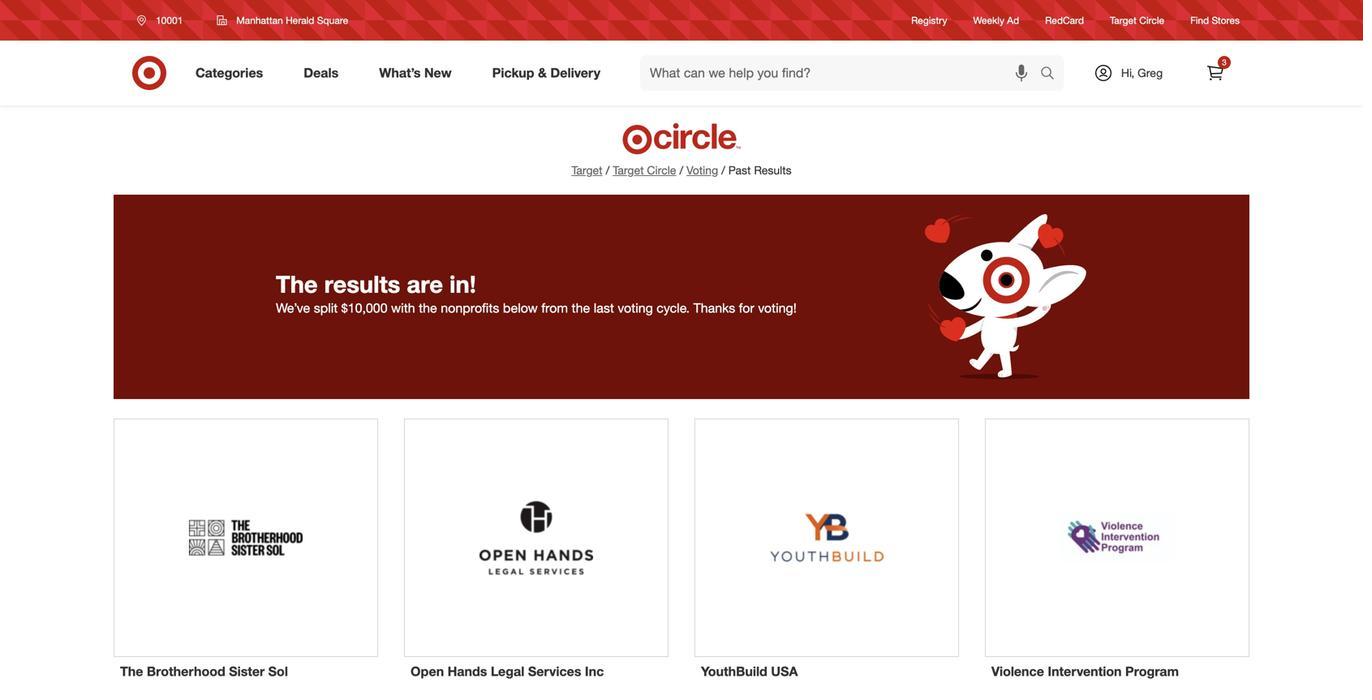 Task type: vqa. For each thing, say whether or not it's contained in the screenshot.
the leftmost at
no



Task type: describe. For each thing, give the bounding box(es) containing it.
search button
[[1033, 55, 1072, 94]]

delivery
[[551, 65, 601, 81]]

&
[[538, 65, 547, 81]]

legal
[[491, 664, 525, 680]]

nonprofits
[[441, 300, 499, 316]]

stores
[[1212, 14, 1240, 26]]

brotherhood
[[147, 664, 225, 680]]

2 the from the left
[[572, 300, 590, 316]]

open hands legal services inc
[[411, 664, 604, 680]]

1 vertical spatial circle
[[647, 163, 676, 177]]

deals
[[304, 65, 339, 81]]

for
[[739, 300, 755, 316]]

the for brotherhood
[[120, 664, 143, 680]]

what's new
[[379, 65, 452, 81]]

violence
[[992, 664, 1044, 680]]

the for results
[[276, 270, 318, 299]]

voting button
[[687, 162, 718, 179]]

voting!
[[758, 300, 797, 316]]

registry link
[[912, 13, 948, 27]]

sister
[[229, 664, 265, 680]]

open
[[411, 664, 444, 680]]

target for target / target circle / voting / past results
[[572, 163, 603, 177]]

find stores
[[1191, 14, 1240, 26]]

3
[[1222, 57, 1227, 67]]

manhattan herald square
[[236, 14, 348, 26]]

voting
[[687, 163, 718, 177]]

results
[[754, 163, 792, 177]]

weekly ad
[[974, 14, 1020, 26]]

violence intervention program image
[[1061, 481, 1174, 595]]

0 vertical spatial target circle link
[[1110, 13, 1165, 27]]

in!
[[450, 270, 476, 299]]

redcard link
[[1046, 13, 1084, 27]]

hi,
[[1122, 66, 1135, 80]]

deals link
[[290, 55, 359, 91]]

registry
[[912, 14, 948, 26]]

greg
[[1138, 66, 1163, 80]]

thanks
[[694, 300, 736, 316]]

target / target circle / voting / past results
[[572, 163, 792, 177]]

10001
[[156, 14, 183, 26]]

categories link
[[182, 55, 283, 91]]

the brotherhood sister sol
[[120, 664, 288, 680]]

with
[[391, 300, 415, 316]]

weekly ad link
[[974, 13, 1020, 27]]

1 horizontal spatial target
[[613, 163, 644, 177]]

intervention
[[1048, 664, 1122, 680]]

find stores link
[[1191, 13, 1240, 27]]

search
[[1033, 67, 1072, 82]]

herald
[[286, 14, 314, 26]]

below
[[503, 300, 538, 316]]

the brotherhood sister sol image
[[189, 481, 303, 595]]

hands
[[448, 664, 487, 680]]

from
[[542, 300, 568, 316]]



Task type: locate. For each thing, give the bounding box(es) containing it.
manhattan herald square button
[[206, 6, 359, 35]]

target
[[1110, 14, 1137, 26], [572, 163, 603, 177], [613, 163, 644, 177]]

ad
[[1007, 14, 1020, 26]]

hi, greg
[[1122, 66, 1163, 80]]

1 the from the left
[[419, 300, 437, 316]]

pickup
[[492, 65, 535, 81]]

youthbuild usa
[[701, 664, 798, 680]]

the up the we've
[[276, 270, 318, 299]]

0 vertical spatial the
[[276, 270, 318, 299]]

0 horizontal spatial /
[[606, 163, 610, 177]]

cycle.
[[657, 300, 690, 316]]

1 vertical spatial target circle link
[[613, 162, 676, 179]]

program
[[1126, 664, 1179, 680]]

target circle logo image
[[620, 122, 743, 156]]

1 horizontal spatial the
[[572, 300, 590, 316]]

3 link
[[1198, 55, 1234, 91]]

are
[[407, 270, 443, 299]]

1 horizontal spatial the
[[276, 270, 318, 299]]

results
[[324, 270, 400, 299]]

past
[[729, 163, 751, 177]]

target circle
[[1110, 14, 1165, 26]]

the left brotherhood
[[120, 664, 143, 680]]

weekly
[[974, 14, 1005, 26]]

0 horizontal spatial target
[[572, 163, 603, 177]]

the
[[276, 270, 318, 299], [120, 664, 143, 680]]

circle down target circle logo
[[647, 163, 676, 177]]

0 horizontal spatial target circle link
[[613, 162, 676, 179]]

1 horizontal spatial /
[[680, 163, 684, 177]]

/
[[606, 163, 610, 177], [680, 163, 684, 177], [722, 163, 725, 177]]

target circle link
[[1110, 13, 1165, 27], [613, 162, 676, 179]]

youthbuild usa image
[[770, 481, 884, 595]]

2 horizontal spatial target
[[1110, 14, 1137, 26]]

target link
[[572, 163, 603, 177]]

inc
[[585, 664, 604, 680]]

/ left voting
[[680, 163, 684, 177]]

split
[[314, 300, 338, 316]]

what's new link
[[365, 55, 472, 91]]

sol
[[268, 664, 288, 680]]

usa
[[771, 664, 798, 680]]

the down are
[[419, 300, 437, 316]]

violence intervention program
[[992, 664, 1179, 680]]

services
[[528, 664, 581, 680]]

categories
[[196, 65, 263, 81]]

target for target circle
[[1110, 14, 1137, 26]]

voting link
[[687, 162, 718, 179]]

find
[[1191, 14, 1209, 26]]

1 horizontal spatial target circle link
[[1110, 13, 1165, 27]]

youthbuild
[[701, 664, 768, 680]]

the
[[419, 300, 437, 316], [572, 300, 590, 316]]

1 vertical spatial the
[[120, 664, 143, 680]]

0 vertical spatial circle
[[1140, 14, 1165, 26]]

circle
[[1140, 14, 1165, 26], [647, 163, 676, 177]]

1 horizontal spatial circle
[[1140, 14, 1165, 26]]

the inside the results are in! we've split $10,000 with the nonprofits below from the last voting cycle. thanks for voting!
[[276, 270, 318, 299]]

circle inside target circle link
[[1140, 14, 1165, 26]]

we've
[[276, 300, 310, 316]]

new
[[424, 65, 452, 81]]

target right the 'target' link
[[613, 163, 644, 177]]

target circle button
[[613, 162, 676, 179]]

square
[[317, 14, 348, 26]]

manhattan
[[236, 14, 283, 26]]

open hands legal services inc image
[[480, 481, 593, 595]]

the results are in! we've split $10,000 with the nonprofits below from the last voting cycle. thanks for voting!
[[276, 270, 797, 316]]

redcard
[[1046, 14, 1084, 26]]

/ right the 'target' link
[[606, 163, 610, 177]]

10001 button
[[127, 6, 200, 35]]

2 horizontal spatial /
[[722, 163, 725, 177]]

0 horizontal spatial the
[[419, 300, 437, 316]]

/ left "past" at the right top of the page
[[722, 163, 725, 177]]

pickup & delivery
[[492, 65, 601, 81]]

1 / from the left
[[606, 163, 610, 177]]

$10,000
[[342, 300, 388, 316]]

what's
[[379, 65, 421, 81]]

target left target circle button
[[572, 163, 603, 177]]

3 / from the left
[[722, 163, 725, 177]]

the left last on the top of page
[[572, 300, 590, 316]]

2 / from the left
[[680, 163, 684, 177]]

target circle link down target circle logo
[[613, 162, 676, 179]]

voting
[[618, 300, 653, 316]]

circle left the find
[[1140, 14, 1165, 26]]

What can we help you find? suggestions appear below search field
[[640, 55, 1045, 91]]

0 horizontal spatial the
[[120, 664, 143, 680]]

pickup & delivery link
[[479, 55, 621, 91]]

0 horizontal spatial circle
[[647, 163, 676, 177]]

last
[[594, 300, 614, 316]]

target circle link up hi, greg
[[1110, 13, 1165, 27]]

target up hi,
[[1110, 14, 1137, 26]]



